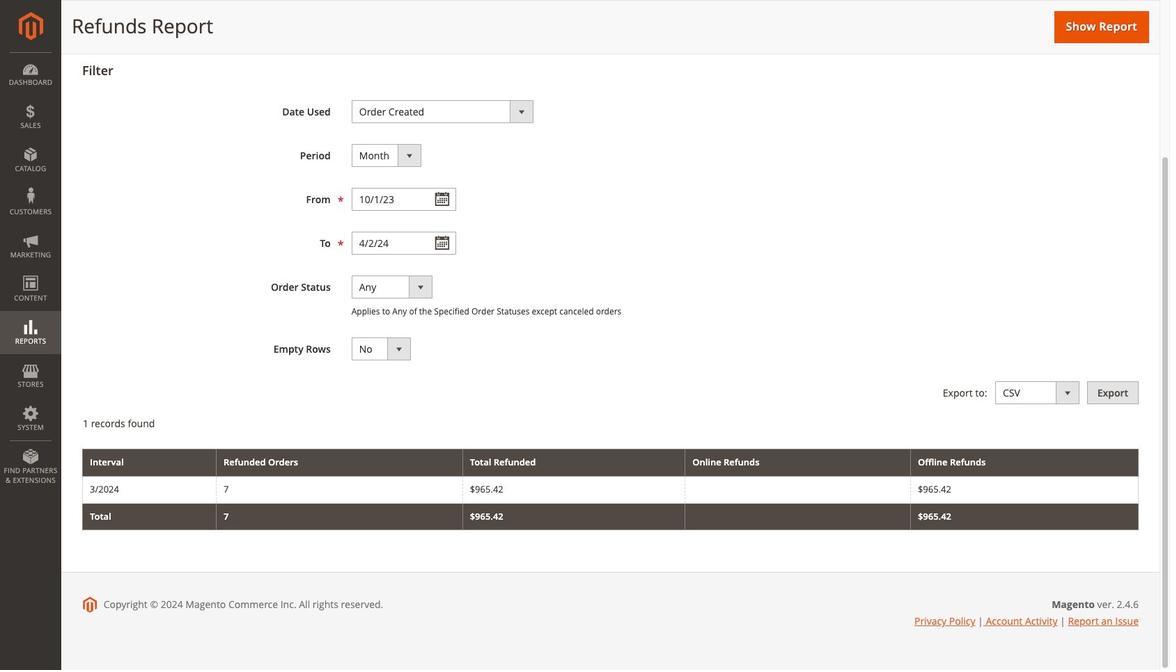 Task type: locate. For each thing, give the bounding box(es) containing it.
magento admin panel image
[[18, 12, 43, 40]]

menu bar
[[0, 52, 61, 493]]

None text field
[[352, 188, 456, 211], [352, 232, 456, 255], [352, 188, 456, 211], [352, 232, 456, 255]]



